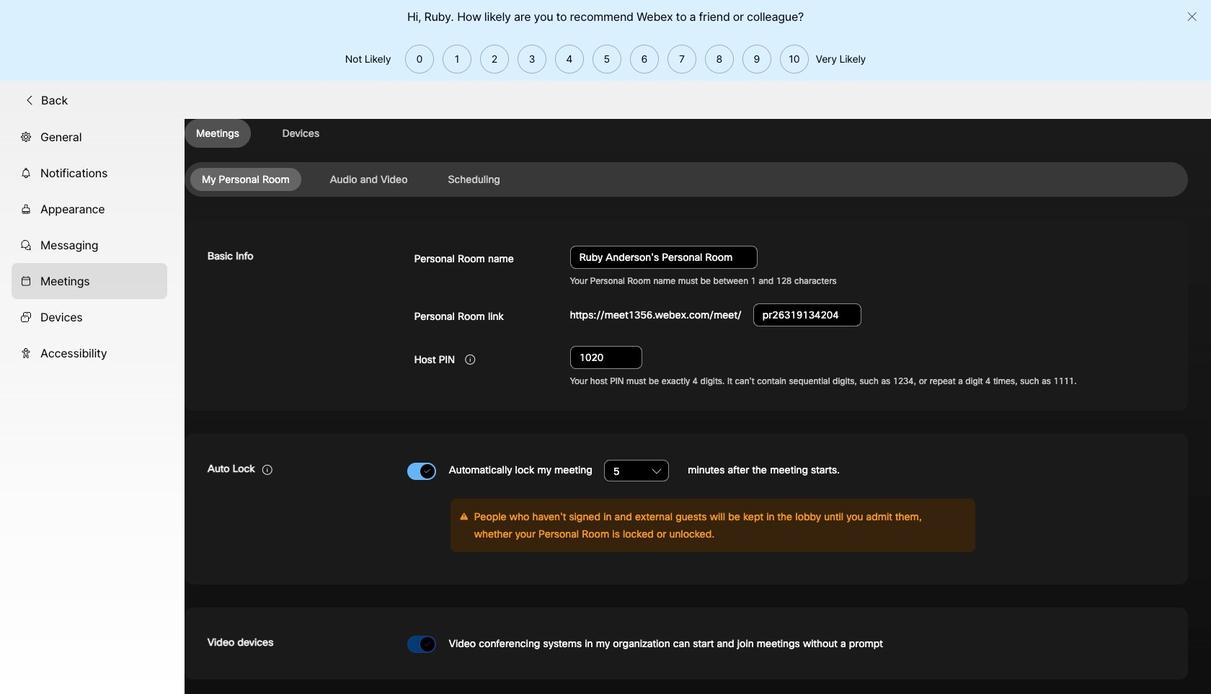 Task type: describe. For each thing, give the bounding box(es) containing it.
0 vertical spatial wrapper image
[[24, 94, 35, 106]]

wrapper image for meetings "tab"
[[20, 276, 32, 287]]

notifications tab
[[12, 155, 167, 191]]

wrapper image inside the appearance tab
[[20, 204, 32, 215]]

close rating section image
[[1186, 11, 1198, 22]]

meetings tab
[[12, 263, 167, 300]]

wrapper image for general "tab"
[[20, 132, 32, 143]]

general tab
[[12, 119, 167, 155]]

wrapper image for devices tab
[[20, 312, 32, 323]]

messaging tab
[[12, 227, 167, 263]]

how likely are you to recommend webex to a friend or colleague? score webex from 0 to 10, 0 is not likely and 10 is very likely. toolbar
[[401, 45, 809, 73]]

accessibility tab
[[12, 336, 167, 372]]

devices tab
[[12, 300, 167, 336]]

settings navigation
[[0, 119, 185, 694]]

wrapper image for messaging tab
[[20, 240, 32, 251]]



Task type: locate. For each thing, give the bounding box(es) containing it.
5 wrapper image from the top
[[20, 312, 32, 323]]

1 vertical spatial wrapper image
[[20, 204, 32, 215]]

wrapper image inside accessibility tab
[[20, 348, 32, 359]]

appearance tab
[[12, 191, 167, 227]]

wrapper image
[[24, 94, 35, 106], [20, 204, 32, 215]]

3 wrapper image from the top
[[20, 240, 32, 251]]

wrapper image for notifications tab
[[20, 168, 32, 179]]

4 wrapper image from the top
[[20, 276, 32, 287]]

wrapper image inside devices tab
[[20, 312, 32, 323]]

wrapper image
[[20, 132, 32, 143], [20, 168, 32, 179], [20, 240, 32, 251], [20, 276, 32, 287], [20, 312, 32, 323], [20, 348, 32, 359]]

wrapper image for accessibility tab
[[20, 348, 32, 359]]

wrapper image inside meetings "tab"
[[20, 276, 32, 287]]

wrapper image inside general "tab"
[[20, 132, 32, 143]]

6 wrapper image from the top
[[20, 348, 32, 359]]

2 wrapper image from the top
[[20, 168, 32, 179]]

wrapper image inside messaging tab
[[20, 240, 32, 251]]

wrapper image inside notifications tab
[[20, 168, 32, 179]]

1 wrapper image from the top
[[20, 132, 32, 143]]



Task type: vqa. For each thing, say whether or not it's contained in the screenshot.
wrapper image for Messaging Tab
yes



